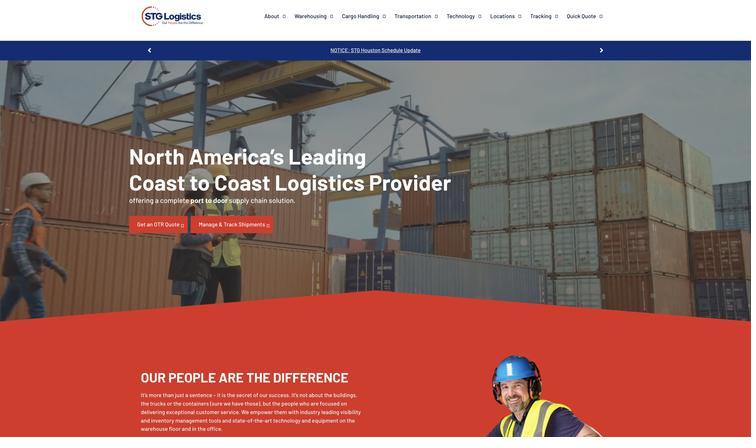 Task type: locate. For each thing, give the bounding box(es) containing it.
0 vertical spatial a
[[155, 196, 159, 205]]

north america's leading coast to coast logistics provider offering a complete port to door supply chain solution.
[[129, 143, 452, 205]]

the right is on the left of page
[[227, 392, 235, 399]]

of-
[[248, 418, 255, 424]]

transportation
[[395, 13, 432, 19]]

and down delivering on the left bottom
[[141, 418, 150, 424]]

floor
[[169, 426, 181, 433]]

2 coast from the left
[[215, 169, 271, 195]]

technology link
[[447, 13, 491, 20]]

a right the just
[[186, 392, 188, 399]]

have
[[232, 401, 244, 407]]

our people are the difference
[[141, 369, 349, 386]]

office.
[[207, 426, 223, 433]]

exceptional
[[166, 409, 195, 416]]

warehouse
[[141, 426, 168, 433]]

notice: stg houston schedule update link
[[331, 47, 421, 53]]

0 horizontal spatial quote
[[165, 221, 180, 228]]

1 vertical spatial on
[[340, 418, 346, 424]]

0 horizontal spatial a
[[155, 196, 159, 205]]

coast up supply at the left
[[215, 169, 271, 195]]

them
[[275, 409, 287, 416]]

leading
[[322, 409, 340, 416]]

0 horizontal spatial it's
[[141, 392, 148, 399]]

manage & track shipments
[[199, 221, 265, 228]]

it's left not
[[292, 392, 299, 399]]

more
[[149, 392, 162, 399]]

0 vertical spatial to
[[190, 169, 210, 195]]

manage & track shipments link
[[191, 216, 273, 233]]

–
[[214, 392, 216, 399]]

0 vertical spatial on
[[341, 401, 347, 407]]

get
[[137, 221, 146, 228]]

but
[[263, 401, 271, 407]]

on
[[341, 401, 347, 407], [340, 418, 346, 424]]

just
[[175, 392, 184, 399]]

complete
[[160, 196, 189, 205]]

chain
[[251, 196, 268, 205]]

&
[[219, 221, 223, 228]]

0 horizontal spatial coast
[[129, 169, 185, 195]]

cargo
[[342, 13, 357, 19]]

the-
[[255, 418, 265, 424]]

to up port
[[190, 169, 210, 195]]

with
[[288, 409, 299, 416]]

the
[[247, 369, 271, 386], [227, 392, 235, 399], [325, 392, 333, 399], [141, 401, 149, 407], [173, 401, 182, 407], [272, 401, 281, 407], [347, 418, 355, 424], [198, 426, 206, 433]]

our
[[141, 369, 166, 386]]

next image
[[599, 47, 606, 54]]

stg
[[351, 47, 360, 53]]

stg usa image
[[140, 0, 205, 35]]

1 horizontal spatial quote
[[582, 13, 597, 19]]

customer
[[196, 409, 220, 416]]

(sure
[[210, 401, 223, 407]]

coast
[[129, 169, 185, 195], [215, 169, 271, 195]]

on down buildings,
[[341, 401, 347, 407]]

cargo handling link
[[342, 13, 395, 20]]

and left in
[[182, 426, 191, 433]]

tracking link
[[531, 13, 568, 20]]

quote right otr
[[165, 221, 180, 228]]

1 vertical spatial to
[[205, 196, 212, 205]]

visibility
[[341, 409, 361, 416]]

to right port
[[205, 196, 212, 205]]

containers
[[183, 401, 209, 407]]

quick quote
[[568, 13, 597, 19]]

it's left more
[[141, 392, 148, 399]]

manage
[[199, 221, 218, 228]]

quote
[[582, 13, 597, 19], [165, 221, 180, 228]]

not
[[300, 392, 308, 399]]

1 horizontal spatial a
[[186, 392, 188, 399]]

a
[[155, 196, 159, 205], [186, 392, 188, 399]]

quick
[[568, 13, 581, 19]]

1 horizontal spatial it's
[[292, 392, 299, 399]]

the up "of"
[[247, 369, 271, 386]]

and
[[141, 418, 150, 424], [223, 418, 232, 424], [302, 418, 311, 424], [182, 426, 191, 433]]

on down visibility
[[340, 418, 346, 424]]

difference
[[273, 369, 349, 386]]

the down success.
[[272, 401, 281, 407]]

houston
[[361, 47, 381, 53]]

a right offering
[[155, 196, 159, 205]]

inventory
[[151, 418, 174, 424]]

who
[[300, 401, 310, 407]]

equipment
[[312, 418, 339, 424]]

1 it's from the left
[[141, 392, 148, 399]]

the right in
[[198, 426, 206, 433]]

quote right quick at the right top
[[582, 13, 597, 19]]

logistics
[[275, 169, 365, 195]]

1 vertical spatial a
[[186, 392, 188, 399]]

get an otr quote link
[[129, 216, 188, 233]]

trucks
[[150, 401, 166, 407]]

our
[[260, 392, 268, 399]]

success.
[[269, 392, 291, 399]]

tools
[[209, 418, 221, 424]]

1 horizontal spatial coast
[[215, 169, 271, 195]]

coast up offering
[[129, 169, 185, 195]]

previous image
[[146, 47, 153, 54]]



Task type: vqa. For each thing, say whether or not it's contained in the screenshot.
Closure's the 8,
no



Task type: describe. For each thing, give the bounding box(es) containing it.
supply
[[229, 196, 249, 205]]

the up delivering on the left bottom
[[141, 401, 149, 407]]

a inside north america's leading coast to coast logistics provider offering a complete port to door supply chain solution.
[[155, 196, 159, 205]]

update
[[404, 47, 421, 53]]

2 it's from the left
[[292, 392, 299, 399]]

provider
[[369, 169, 452, 195]]

are
[[219, 369, 244, 386]]

an
[[147, 221, 153, 228]]

offering
[[129, 196, 154, 205]]

track
[[224, 221, 238, 228]]

locations link
[[491, 13, 531, 20]]

technology
[[447, 13, 475, 19]]

industry
[[300, 409, 321, 416]]

get an otr quote
[[137, 221, 180, 228]]

we
[[242, 409, 249, 416]]

and down industry
[[302, 418, 311, 424]]

otr
[[154, 221, 164, 228]]

port
[[191, 196, 204, 205]]

warehousing
[[295, 13, 327, 19]]

buildings,
[[334, 392, 358, 399]]

solution.
[[269, 196, 296, 205]]

service.
[[221, 409, 240, 416]]

sentence
[[190, 392, 212, 399]]

technology
[[273, 418, 301, 424]]

1 coast from the left
[[129, 169, 185, 195]]

1 vertical spatial quote
[[165, 221, 180, 228]]

art
[[265, 418, 272, 424]]

are
[[311, 401, 319, 407]]

quick quote link
[[568, 13, 612, 20]]

the right 'or'
[[173, 401, 182, 407]]

0 vertical spatial quote
[[582, 13, 597, 19]]

cargo handling
[[342, 13, 380, 19]]

empower
[[250, 409, 273, 416]]

transportation link
[[395, 13, 447, 20]]

about
[[265, 13, 279, 19]]

notice: stg houston schedule update
[[331, 47, 421, 53]]

delivering
[[141, 409, 165, 416]]

door
[[213, 196, 228, 205]]

the up focused
[[325, 392, 333, 399]]

schedule
[[382, 47, 403, 53]]

leading
[[289, 143, 367, 169]]

we
[[224, 401, 231, 407]]

tracking
[[531, 13, 552, 19]]

and down service.
[[223, 418, 232, 424]]

secret
[[237, 392, 252, 399]]

america's
[[189, 143, 284, 169]]

people
[[169, 369, 216, 386]]

warehouse worker on a cart image
[[391, 347, 611, 438]]

is
[[222, 392, 226, 399]]

of
[[253, 392, 259, 399]]

focused
[[320, 401, 340, 407]]

state-
[[233, 418, 248, 424]]

about
[[309, 392, 323, 399]]

about link
[[265, 13, 295, 20]]

management
[[175, 418, 208, 424]]

it
[[217, 392, 221, 399]]

those),
[[245, 401, 262, 407]]

north
[[129, 143, 185, 169]]

notice:
[[331, 47, 350, 53]]

or
[[167, 401, 172, 407]]

shipments
[[239, 221, 265, 228]]

warehousing link
[[295, 13, 342, 20]]

handling
[[358, 13, 380, 19]]

people
[[282, 401, 298, 407]]

than
[[163, 392, 174, 399]]

the down visibility
[[347, 418, 355, 424]]

it's more than just a sentence – it is the secret of our success. it's not about the buildings, the trucks or the containers (sure we have those), but the people who are focused on delivering exceptional customer service. we empower them with industry leading visibility and inventory management tools and state-of-the-art technology and equipment on the warehouse floor and in the office.
[[141, 392, 361, 433]]

a inside it's more than just a sentence – it is the secret of our success. it's not about the buildings, the trucks or the containers (sure we have those), but the people who are focused on delivering exceptional customer service. we empower them with industry leading visibility and inventory management tools and state-of-the-art technology and equipment on the warehouse floor and in the office.
[[186, 392, 188, 399]]

locations
[[491, 13, 515, 19]]

in
[[192, 426, 197, 433]]



